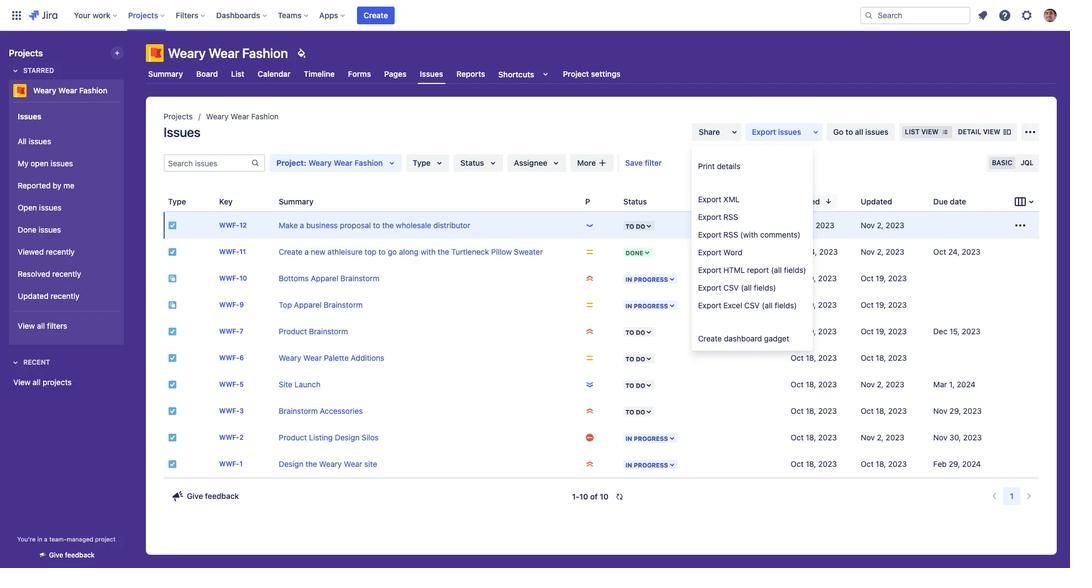 Task type: describe. For each thing, give the bounding box(es) containing it.
create for create dashboard gadget
[[698, 334, 722, 343]]

1 inside button
[[1010, 491, 1014, 501]]

brainstorm down top
[[340, 274, 379, 283]]

athleisure
[[328, 247, 362, 256]]

apps
[[319, 10, 338, 20]]

rss for export rss (with comments)
[[723, 230, 738, 239]]

listing
[[309, 433, 333, 442]]

wwf-10
[[219, 274, 247, 283]]

weary down product listing design silos link
[[319, 459, 342, 469]]

1 vertical spatial (all
[[741, 283, 752, 292]]

export rss (with comments) link
[[691, 226, 813, 244]]

task image for design the weary wear site
[[168, 460, 177, 469]]

1 oct 24, 2023 from the left
[[791, 247, 838, 256]]

create a new athleisure top to go along with the turtleneck pillow sweater
[[279, 247, 543, 256]]

create for create
[[364, 10, 388, 20]]

bottoms apparel brainstorm
[[279, 274, 379, 283]]

0 vertical spatial all
[[855, 127, 863, 137]]

row containing product listing design silos
[[164, 424, 1039, 451]]

wear left palette
[[303, 353, 322, 363]]

by
[[53, 181, 61, 190]]

2 oct 24, 2023 from the left
[[933, 247, 980, 256]]

banner containing your work
[[0, 0, 1070, 31]]

my
[[18, 158, 28, 168]]

chevron down icon image
[[1025, 195, 1038, 208]]

weary down starred
[[33, 86, 56, 95]]

export for export html report (all fields)
[[698, 265, 721, 275]]

reported
[[18, 181, 51, 190]]

project for project settings
[[563, 69, 589, 78]]

wwf-9 link
[[219, 301, 244, 309]]

task image for product brainstorm
[[168, 327, 177, 336]]

save filter
[[625, 158, 662, 167]]

brainstorm accessories
[[279, 406, 363, 416]]

managed
[[67, 536, 93, 543]]

issues for export issues
[[778, 127, 801, 137]]

export xml
[[698, 195, 740, 204]]

created button
[[786, 194, 838, 209]]

wwf-2 link
[[219, 434, 244, 442]]

wear down list link
[[231, 112, 249, 121]]

filters
[[176, 10, 198, 20]]

wwf- for bottoms apparel brainstorm
[[219, 274, 239, 283]]

wwf- for brainstorm accessories
[[219, 407, 239, 415]]

viewed recently link
[[13, 241, 119, 263]]

task image for site launch
[[168, 380, 177, 389]]

status inside dropdown button
[[460, 158, 484, 167]]

project for project : weary wear fashion
[[276, 158, 304, 167]]

print details link
[[691, 158, 813, 175]]

highest image for weary
[[585, 460, 594, 469]]

0 horizontal spatial weary wear fashion link
[[9, 80, 119, 102]]

collapse recent projects image
[[9, 356, 22, 369]]

brainstorm down site launch "link"
[[279, 406, 318, 416]]

1 vertical spatial the
[[438, 247, 449, 256]]

5
[[239, 380, 244, 389]]

project : weary wear fashion
[[276, 158, 383, 167]]

pages
[[384, 69, 407, 78]]

reported by me link
[[13, 175, 119, 197]]

brainstorm up weary wear palette additions link
[[309, 327, 348, 336]]

nov 30, 2023
[[933, 433, 982, 442]]

view for view all filters
[[18, 321, 35, 330]]

your
[[74, 10, 91, 20]]

wwf-3 link
[[219, 407, 244, 415]]

you're
[[17, 536, 36, 543]]

filters button
[[173, 6, 210, 24]]

0 vertical spatial to
[[846, 127, 853, 137]]

rss for export rss
[[723, 212, 738, 222]]

project settings link
[[561, 64, 623, 84]]

2024 for feb 29, 2024
[[962, 459, 981, 469]]

csv inside 'export excel csv (all fields)' "link"
[[744, 301, 760, 310]]

reports
[[456, 69, 485, 78]]

all for filters
[[37, 321, 45, 330]]

proposal
[[340, 221, 371, 230]]

drag column image for status
[[619, 195, 632, 208]]

new
[[311, 247, 325, 256]]

export rss (with comments)
[[698, 230, 800, 239]]

with
[[421, 247, 436, 256]]

mar
[[933, 380, 947, 389]]

type button
[[164, 194, 204, 209]]

distributor
[[433, 221, 470, 230]]

mar 1, 2024
[[933, 380, 976, 389]]

viewed
[[18, 247, 44, 256]]

wear right :
[[334, 158, 353, 167]]

feb
[[933, 459, 947, 469]]

dec 15, 2023
[[933, 327, 981, 336]]

top apparel brainstorm link
[[279, 300, 363, 310]]

make a business proposal to the wholesale distributor
[[279, 221, 470, 230]]

sort in ascending order image
[[971, 197, 979, 206]]

view for detail view
[[983, 128, 1000, 136]]

row containing weary wear palette additions
[[164, 345, 1039, 371]]

view all filters link
[[13, 315, 119, 337]]

updated for updated recently
[[18, 291, 48, 300]]

0 vertical spatial give feedback
[[187, 491, 239, 501]]

save
[[625, 158, 643, 167]]

weary right :
[[309, 158, 332, 167]]

nov 2, 2023 for nov 30, 2023
[[861, 433, 904, 442]]

basic
[[992, 159, 1012, 167]]

projects for projects dropdown button
[[128, 10, 158, 20]]

0 horizontal spatial issues
[[18, 111, 41, 121]]

list for list view
[[905, 128, 920, 136]]

nov 2, 2023 for nov 2, 2023
[[791, 221, 834, 230]]

open
[[31, 158, 48, 168]]

p button
[[581, 194, 608, 209]]

2, for nov 2, 2023
[[807, 221, 814, 230]]

my open issues link
[[13, 153, 119, 175]]

print details
[[698, 161, 740, 171]]

drag column image for updated
[[856, 195, 870, 208]]

0 vertical spatial give feedback button
[[165, 487, 246, 505]]

open export issues dropdown image
[[809, 125, 822, 139]]

export for export csv (all fields)
[[698, 283, 721, 292]]

issues element
[[164, 192, 1039, 478]]

1 vertical spatial fields)
[[754, 283, 776, 292]]

0 horizontal spatial projects
[[9, 48, 43, 58]]

drag column image for type
[[164, 195, 177, 208]]

sort in ascending order image
[[237, 197, 246, 206]]

project settings
[[563, 69, 621, 78]]

board
[[196, 69, 218, 78]]

status inside button
[[623, 196, 647, 206]]

recently for viewed recently
[[46, 247, 75, 256]]

group containing all issues
[[13, 127, 119, 311]]

2 vertical spatial to
[[378, 247, 386, 256]]

board link
[[194, 64, 220, 84]]

view for view all projects
[[13, 377, 30, 387]]

html
[[723, 265, 745, 275]]

forms
[[348, 69, 371, 78]]

top
[[279, 300, 292, 310]]

export for export issues
[[752, 127, 776, 137]]

key button
[[215, 194, 250, 209]]

0 vertical spatial design
[[335, 433, 360, 442]]

1 vertical spatial weary wear fashion link
[[206, 110, 279, 123]]

wwf- for product listing design silos
[[219, 434, 239, 442]]

2 vertical spatial a
[[44, 536, 48, 543]]

remove from starred image
[[120, 84, 134, 97]]

export excel csv (all fields)
[[698, 301, 797, 310]]

2, for mar 1, 2024
[[877, 380, 884, 389]]

calendar link
[[255, 64, 293, 84]]

appswitcher icon image
[[10, 9, 23, 22]]

done issues
[[18, 225, 61, 234]]

resolved
[[18, 269, 50, 278]]

recently for resolved recently
[[52, 269, 81, 278]]

view all projects link
[[9, 373, 124, 392]]

task image for make a business proposal to the wholesale distributor
[[168, 221, 177, 230]]

open share dialog image
[[728, 125, 741, 139]]

print
[[698, 161, 715, 171]]

sub task image for top
[[168, 301, 177, 310]]

create for create a new athleisure top to go along with the turtleneck pillow sweater
[[279, 247, 302, 256]]

top
[[365, 247, 376, 256]]

resolution button
[[706, 194, 766, 209]]

export csv (all fields) link
[[691, 279, 813, 297]]

go to all issues
[[833, 127, 888, 137]]

export xml link
[[691, 191, 813, 208]]

pillow
[[491, 247, 512, 256]]

wwf-9
[[219, 301, 244, 309]]

1 button
[[1003, 487, 1020, 505]]

open issues link
[[13, 197, 119, 219]]

drag column image for summary
[[274, 195, 288, 208]]

detail view
[[958, 128, 1000, 136]]

medium image for create a new athleisure top to go along with the turtleneck pillow sweater
[[585, 248, 594, 256]]

issues for all issues
[[29, 136, 51, 146]]

1 vertical spatial feedback
[[65, 551, 95, 559]]

0 vertical spatial give
[[187, 491, 203, 501]]

wwf- for weary wear palette additions
[[219, 354, 239, 362]]

wwf- for create a new athleisure top to go along with the turtleneck pillow sweater
[[219, 248, 239, 256]]

row containing site launch
[[164, 371, 1039, 398]]

row containing bottoms apparel brainstorm
[[164, 265, 1039, 292]]

comments)
[[760, 230, 800, 239]]

wwf-5
[[219, 380, 244, 389]]

(all for csv
[[762, 301, 773, 310]]

export for export excel csv (all fields)
[[698, 301, 721, 310]]

summary button
[[274, 194, 331, 209]]

done for done
[[710, 247, 729, 256]]

Search field
[[860, 6, 971, 24]]

wwf-7 link
[[219, 327, 243, 336]]

1 vertical spatial give
[[49, 551, 63, 559]]

go
[[388, 247, 397, 256]]

projects
[[43, 377, 72, 387]]

export for export rss
[[698, 212, 721, 222]]

task image for weary
[[168, 354, 177, 363]]

2 horizontal spatial 10
[[600, 492, 609, 501]]

6
[[239, 354, 244, 362]]

fields) for report
[[784, 265, 806, 275]]

row containing create a new athleisure top to go along with the turtleneck pillow sweater
[[164, 239, 1039, 265]]

export for export xml
[[698, 195, 721, 204]]

detail
[[958, 128, 981, 136]]

jql
[[1021, 159, 1034, 167]]

0 horizontal spatial give feedback
[[49, 551, 95, 559]]

a for make
[[300, 221, 304, 230]]

export rss
[[698, 212, 738, 222]]

forms link
[[346, 64, 373, 84]]

pages link
[[382, 64, 409, 84]]

2, for nov 30, 2023
[[877, 433, 884, 442]]

save filter button
[[619, 154, 668, 172]]



Task type: locate. For each thing, give the bounding box(es) containing it.
5 drag column image from the left
[[929, 195, 942, 208]]

weary wear fashion up list link
[[168, 45, 288, 61]]

drag column image right sorted in descending order image
[[856, 195, 870, 208]]

oct 24, 2023 down due date button
[[933, 247, 980, 256]]

list right go to all issues
[[905, 128, 920, 136]]

1 vertical spatial 1
[[1010, 491, 1014, 501]]

updated right sorted in descending order image
[[861, 196, 892, 206]]

6 task image from the top
[[168, 460, 177, 469]]

group containing export xml
[[691, 187, 813, 318]]

0 vertical spatial 1
[[239, 460, 243, 468]]

2 sub task image from the top
[[168, 301, 177, 310]]

create inside issues element
[[279, 247, 302, 256]]

give feedback button
[[165, 487, 246, 505], [31, 546, 101, 564]]

projects up collapse starred projects icon
[[9, 48, 43, 58]]

29, right feb
[[949, 459, 960, 469]]

wwf- for product brainstorm
[[219, 327, 239, 336]]

create left dashboard
[[698, 334, 722, 343]]

accessories
[[320, 406, 363, 416]]

issues right all
[[29, 136, 51, 146]]

wwf-10 link
[[219, 274, 247, 283]]

row containing top apparel brainstorm
[[164, 292, 1039, 318]]

0 horizontal spatial design
[[279, 459, 303, 469]]

1 horizontal spatial status
[[623, 196, 647, 206]]

0 horizontal spatial view
[[921, 128, 939, 136]]

1 horizontal spatial 24,
[[948, 247, 960, 256]]

(all for report
[[771, 265, 782, 275]]

0 horizontal spatial 10
[[239, 274, 247, 283]]

turtleneck
[[451, 247, 489, 256]]

wwf- down wwf-12 link
[[219, 248, 239, 256]]

wwf-6 link
[[219, 354, 244, 362]]

notifications image
[[976, 9, 989, 22]]

10 left of
[[579, 492, 588, 501]]

silos
[[362, 433, 379, 442]]

0 vertical spatial highest image
[[585, 274, 594, 283]]

details
[[717, 161, 740, 171]]

6 wwf- from the top
[[219, 354, 239, 362]]

0 vertical spatial summary
[[148, 69, 183, 78]]

view for list view
[[921, 128, 939, 136]]

0 horizontal spatial create
[[279, 247, 302, 256]]

highest image
[[585, 274, 594, 283], [585, 407, 594, 416], [585, 460, 594, 469]]

1 horizontal spatial design
[[335, 433, 360, 442]]

0 vertical spatial apparel
[[311, 274, 338, 283]]

nov 2, 2023 for mar 1, 2024
[[861, 380, 904, 389]]

10 for 1-
[[579, 492, 588, 501]]

wwf- for make a business proposal to the wholesale distributor
[[219, 221, 239, 230]]

4 wwf- from the top
[[219, 301, 239, 309]]

primary element
[[7, 0, 860, 31]]

drag column image inside updated button
[[856, 195, 870, 208]]

weary wear palette additions link
[[279, 353, 384, 363]]

recently for updated recently
[[51, 291, 79, 300]]

1 vertical spatial task image
[[168, 407, 177, 416]]

2023
[[816, 221, 834, 230], [886, 221, 904, 230], [819, 247, 838, 256], [886, 247, 904, 256], [962, 247, 980, 256], [818, 274, 837, 283], [888, 274, 907, 283], [818, 300, 837, 310], [888, 300, 907, 310], [818, 327, 837, 336], [888, 327, 907, 336], [962, 327, 981, 336], [818, 353, 837, 363], [888, 353, 907, 363], [818, 380, 837, 389], [886, 380, 904, 389], [818, 406, 837, 416], [888, 406, 907, 416], [963, 406, 982, 416], [818, 433, 837, 442], [886, 433, 904, 442], [963, 433, 982, 442], [818, 459, 837, 469], [888, 459, 907, 469]]

recently down resolved recently link
[[51, 291, 79, 300]]

Search issues text field
[[165, 155, 251, 171]]

1 task image from the top
[[168, 354, 177, 363]]

product for product brainstorm
[[279, 327, 307, 336]]

view left detail
[[921, 128, 939, 136]]

1 horizontal spatial oct 24, 2023
[[933, 247, 980, 256]]

medium high image
[[585, 433, 594, 442]]

export for export word
[[698, 248, 721, 257]]

board icon image
[[1014, 195, 1027, 208]]

row containing design the weary wear site
[[164, 451, 1039, 478]]

3 drag column image from the left
[[619, 195, 632, 208]]

tab list containing issues
[[139, 64, 1063, 84]]

lowest image
[[585, 380, 594, 389]]

excel
[[723, 301, 742, 310]]

issues
[[420, 69, 443, 78], [18, 111, 41, 121], [164, 124, 200, 140]]

sub task image
[[168, 274, 177, 283], [168, 301, 177, 310]]

issues right pages
[[420, 69, 443, 78]]

projects inside dropdown button
[[128, 10, 158, 20]]

a right in
[[44, 536, 48, 543]]

0 vertical spatial 2024
[[957, 380, 976, 389]]

12
[[239, 221, 247, 230]]

wwf-2
[[219, 434, 244, 442]]

view
[[18, 321, 35, 330], [13, 377, 30, 387]]

gadget
[[764, 334, 789, 343]]

weary wear fashion link
[[9, 80, 119, 102], [206, 110, 279, 123]]

drag column image inside p button
[[581, 195, 594, 208]]

0 vertical spatial fields)
[[784, 265, 806, 275]]

0 vertical spatial project
[[563, 69, 589, 78]]

done up html
[[710, 247, 729, 256]]

drag column image up make
[[274, 195, 288, 208]]

summary inside button
[[279, 196, 313, 206]]

2 vertical spatial create
[[698, 334, 722, 343]]

10 right of
[[600, 492, 609, 501]]

2 rss from the top
[[723, 230, 738, 239]]

4 drag column image from the left
[[856, 195, 870, 208]]

give feedback down you're in a team-managed project
[[49, 551, 95, 559]]

drag column image left sort in ascending order icon
[[215, 195, 228, 208]]

0 vertical spatial create
[[364, 10, 388, 20]]

create project image
[[113, 49, 122, 57]]

updated for updated
[[861, 196, 892, 206]]

0 horizontal spatial the
[[306, 459, 317, 469]]

29, for feb
[[949, 459, 960, 469]]

1 horizontal spatial feedback
[[205, 491, 239, 501]]

done down open at the top left of the page
[[18, 225, 36, 234]]

weary right projects link
[[206, 112, 229, 121]]

0 horizontal spatial updated
[[18, 291, 48, 300]]

medium image
[[585, 301, 594, 310]]

2 vertical spatial projects
[[164, 112, 193, 121]]

project left settings
[[563, 69, 589, 78]]

2 product from the top
[[279, 433, 307, 442]]

rss up word
[[723, 230, 738, 239]]

1 horizontal spatial summary
[[279, 196, 313, 206]]

feedback down 'managed'
[[65, 551, 95, 559]]

give feedback button down wwf-1 link
[[165, 487, 246, 505]]

give feedback button down you're in a team-managed project
[[31, 546, 101, 564]]

view down collapse recent projects image
[[13, 377, 30, 387]]

24, down due date button
[[948, 247, 960, 256]]

view all projects
[[13, 377, 72, 387]]

0 horizontal spatial oct 24, 2023
[[791, 247, 838, 256]]

0 horizontal spatial project
[[276, 158, 304, 167]]

0 vertical spatial a
[[300, 221, 304, 230]]

done issues link
[[13, 219, 119, 241]]

0 vertical spatial projects
[[128, 10, 158, 20]]

your work button
[[71, 6, 121, 24]]

1 horizontal spatial drag column image
[[581, 195, 594, 208]]

refresh image
[[615, 492, 624, 501]]

0 vertical spatial product
[[279, 327, 307, 336]]

1 horizontal spatial list
[[905, 128, 920, 136]]

1 view from the left
[[921, 128, 939, 136]]

task image
[[168, 354, 177, 363], [168, 407, 177, 416]]

0 vertical spatial type
[[413, 158, 431, 167]]

banner
[[0, 0, 1070, 31]]

1 vertical spatial a
[[305, 247, 309, 256]]

wear up all issues link on the left of page
[[58, 86, 77, 95]]

medium image
[[585, 248, 594, 256], [585, 354, 594, 363]]

issues down reported by me
[[39, 203, 62, 212]]

4 task image from the top
[[168, 380, 177, 389]]

projects for projects link
[[164, 112, 193, 121]]

1 row from the top
[[164, 212, 1039, 239]]

0 horizontal spatial give feedback button
[[31, 546, 101, 564]]

export inside button
[[752, 127, 776, 137]]

view right detail
[[983, 128, 1000, 136]]

to left go at left
[[378, 247, 386, 256]]

more
[[577, 158, 596, 167]]

1 vertical spatial sub task image
[[168, 301, 177, 310]]

tab list
[[139, 64, 1063, 84]]

1 vertical spatial recently
[[52, 269, 81, 278]]

to right go
[[846, 127, 853, 137]]

(all up export excel csv (all fields)
[[741, 283, 752, 292]]

1 rss from the top
[[723, 212, 738, 222]]

project up summary button
[[276, 158, 304, 167]]

2024
[[957, 380, 976, 389], [962, 459, 981, 469]]

my open issues
[[18, 158, 73, 168]]

5 task image from the top
[[168, 433, 177, 442]]

(all down export csv (all fields) link
[[762, 301, 773, 310]]

csv up excel
[[723, 283, 739, 292]]

2 task image from the top
[[168, 407, 177, 416]]

brainstorm accessories link
[[279, 406, 363, 416]]

3 highest image from the top
[[585, 460, 594, 469]]

0 horizontal spatial type
[[168, 196, 186, 206]]

updated inside updated button
[[861, 196, 892, 206]]

issues inside tab list
[[420, 69, 443, 78]]

site
[[364, 459, 377, 469]]

recently down 'viewed recently' link
[[52, 269, 81, 278]]

done inside group
[[18, 225, 36, 234]]

product down top
[[279, 327, 307, 336]]

a for create
[[305, 247, 309, 256]]

recently down done issues link
[[46, 247, 75, 256]]

status down save
[[623, 196, 647, 206]]

done inside issues element
[[710, 247, 729, 256]]

create dashboard gadget button
[[691, 330, 813, 348]]

1 product from the top
[[279, 327, 307, 336]]

2 vertical spatial issues
[[164, 124, 200, 140]]

wwf-
[[219, 221, 239, 230], [219, 248, 239, 256], [219, 274, 239, 283], [219, 301, 239, 309], [219, 327, 239, 336], [219, 354, 239, 362], [219, 380, 239, 389], [219, 407, 239, 415], [219, 434, 239, 442], [219, 460, 239, 468]]

addicon image
[[598, 159, 607, 167]]

all right go
[[855, 127, 863, 137]]

row containing brainstorm accessories
[[164, 398, 1039, 424]]

2 drag column image from the left
[[581, 195, 594, 208]]

10 row from the top
[[164, 451, 1039, 478]]

updated recently link
[[13, 285, 119, 307]]

10 inside row
[[239, 274, 247, 283]]

updated inside updated recently link
[[18, 291, 48, 300]]

dashboards
[[216, 10, 260, 20]]

dashboard
[[724, 334, 762, 343]]

2 highest image from the top
[[585, 407, 594, 416]]

row containing make a business proposal to the wholesale distributor
[[164, 212, 1039, 239]]

product for product listing design silos
[[279, 433, 307, 442]]

0 vertical spatial done
[[18, 225, 36, 234]]

1 medium image from the top
[[585, 248, 594, 256]]

1 vertical spatial to
[[373, 221, 380, 230]]

summary
[[148, 69, 183, 78], [279, 196, 313, 206]]

1 horizontal spatial type
[[413, 158, 431, 167]]

19,
[[806, 274, 816, 283], [876, 274, 886, 283], [806, 300, 816, 310], [876, 300, 886, 310], [806, 327, 816, 336], [876, 327, 886, 336]]

10 wwf- from the top
[[219, 460, 239, 468]]

status button
[[454, 154, 503, 172]]

2 task image from the top
[[168, 248, 177, 256]]

drag column image
[[164, 195, 177, 208], [274, 195, 288, 208], [619, 195, 632, 208], [856, 195, 870, 208], [929, 195, 942, 208]]

csv inside export csv (all fields) link
[[723, 283, 739, 292]]

2 24, from the left
[[948, 247, 960, 256]]

timeline link
[[302, 64, 337, 84]]

filter
[[645, 158, 662, 167]]

view inside view all projects link
[[13, 377, 30, 387]]

wwf-1
[[219, 460, 243, 468]]

2 horizontal spatial create
[[698, 334, 722, 343]]

fields) for csv
[[775, 301, 797, 310]]

0 horizontal spatial 24,
[[806, 247, 817, 256]]

1 vertical spatial type
[[168, 196, 186, 206]]

teams button
[[275, 6, 313, 24]]

drag column image inside status button
[[619, 195, 632, 208]]

drag column image inside summary button
[[274, 195, 288, 208]]

create right apps popup button at the left top of page
[[364, 10, 388, 20]]

1 vertical spatial rss
[[723, 230, 738, 239]]

drag column image
[[215, 195, 228, 208], [581, 195, 594, 208]]

a right make
[[300, 221, 304, 230]]

wwf- down key button
[[219, 221, 239, 230]]

brainstorm down 'bottoms apparel brainstorm' link
[[324, 300, 363, 310]]

drag column image left date
[[929, 195, 942, 208]]

0 vertical spatial csv
[[723, 283, 739, 292]]

apparel
[[311, 274, 338, 283], [294, 300, 322, 310]]

issues down all issues link on the left of page
[[51, 158, 73, 168]]

2 drag column image from the left
[[274, 195, 288, 208]]

1 vertical spatial summary
[[279, 196, 313, 206]]

1 task image from the top
[[168, 221, 177, 230]]

1-10 of 10
[[572, 492, 609, 501]]

2 vertical spatial highest image
[[585, 460, 594, 469]]

1 vertical spatial csv
[[744, 301, 760, 310]]

0 horizontal spatial feedback
[[65, 551, 95, 559]]

csv down export csv (all fields) link
[[744, 301, 760, 310]]

apparel for top
[[294, 300, 322, 310]]

teams
[[278, 10, 302, 20]]

0 vertical spatial weary wear fashion
[[168, 45, 288, 61]]

medium image down highest icon
[[585, 354, 594, 363]]

issues for done issues
[[39, 225, 61, 234]]

2 vertical spatial (all
[[762, 301, 773, 310]]

updated button
[[856, 194, 910, 209]]

0 vertical spatial feedback
[[205, 491, 239, 501]]

1 horizontal spatial the
[[382, 221, 394, 230]]

csv
[[723, 283, 739, 292], [744, 301, 760, 310]]

3 wwf- from the top
[[219, 274, 239, 283]]

group
[[13, 102, 119, 344], [13, 127, 119, 311], [691, 187, 813, 318]]

24, down created button
[[806, 247, 817, 256]]

2 row from the top
[[164, 239, 1039, 265]]

1 vertical spatial all
[[37, 321, 45, 330]]

5 wwf- from the top
[[219, 327, 239, 336]]

projects down summary link
[[164, 112, 193, 121]]

5 row from the top
[[164, 318, 1039, 345]]

row containing product brainstorm
[[164, 318, 1039, 345]]

(all right report
[[771, 265, 782, 275]]

1 drag column image from the left
[[215, 195, 228, 208]]

1 wwf- from the top
[[219, 221, 239, 230]]

1 horizontal spatial weary wear fashion link
[[206, 110, 279, 123]]

29, up 30,
[[950, 406, 961, 416]]

1 vertical spatial issues
[[18, 111, 41, 121]]

0 vertical spatial (all
[[771, 265, 782, 275]]

issue operations menu image
[[1014, 219, 1027, 232]]

wwf- for top apparel brainstorm
[[219, 301, 239, 309]]

resolution
[[710, 196, 749, 206]]

8 row from the top
[[164, 398, 1039, 424]]

drag column image for key
[[215, 195, 228, 208]]

collapse starred projects image
[[9, 64, 22, 77]]

3 row from the top
[[164, 265, 1039, 292]]

1 highest image from the top
[[585, 274, 594, 283]]

oct
[[791, 247, 804, 256], [933, 247, 946, 256], [791, 274, 804, 283], [861, 274, 874, 283], [791, 300, 804, 310], [861, 300, 874, 310], [791, 327, 804, 336], [861, 327, 874, 336], [791, 353, 804, 363], [861, 353, 874, 363], [791, 380, 804, 389], [791, 406, 804, 416], [861, 406, 874, 416], [791, 433, 804, 442], [791, 459, 804, 469], [861, 459, 874, 469]]

1 vertical spatial project
[[276, 158, 304, 167]]

jira image
[[29, 9, 57, 22], [29, 9, 57, 22]]

highest image
[[585, 327, 594, 336]]

create dashboard gadget
[[698, 334, 789, 343]]

1 vertical spatial status
[[623, 196, 647, 206]]

0 horizontal spatial status
[[460, 158, 484, 167]]

1 vertical spatial weary wear fashion
[[33, 86, 107, 95]]

projects link
[[164, 110, 193, 123]]

highest image down medium high icon
[[585, 460, 594, 469]]

1 horizontal spatial 1
[[1010, 491, 1014, 501]]

row
[[164, 212, 1039, 239], [164, 239, 1039, 265], [164, 265, 1039, 292], [164, 292, 1039, 318], [164, 318, 1039, 345], [164, 345, 1039, 371], [164, 371, 1039, 398], [164, 398, 1039, 424], [164, 424, 1039, 451], [164, 451, 1039, 478]]

7 row from the top
[[164, 371, 1039, 398]]

date
[[950, 196, 966, 206]]

group containing issues
[[13, 102, 119, 344]]

1 vertical spatial give feedback button
[[31, 546, 101, 564]]

view all filters
[[18, 321, 67, 330]]

wholesale
[[396, 221, 431, 230]]

export for export rss (with comments)
[[698, 230, 721, 239]]

task image for brainstorm
[[168, 407, 177, 416]]

make
[[279, 221, 298, 230]]

word
[[723, 248, 742, 257]]

summary left board
[[148, 69, 183, 78]]

weary up site
[[279, 353, 301, 363]]

all inside group
[[37, 321, 45, 330]]

0 vertical spatial list
[[231, 69, 244, 78]]

view left filters
[[18, 321, 35, 330]]

import and bulk change issues image
[[1024, 125, 1037, 139]]

1 vertical spatial 2024
[[962, 459, 981, 469]]

0 horizontal spatial summary
[[148, 69, 183, 78]]

list inside tab list
[[231, 69, 244, 78]]

24,
[[806, 247, 817, 256], [948, 247, 960, 256]]

summary up make
[[279, 196, 313, 206]]

1 vertical spatial give feedback
[[49, 551, 95, 559]]

task image for product listing design silos
[[168, 433, 177, 442]]

1 vertical spatial done
[[710, 247, 729, 256]]

9 wwf- from the top
[[219, 434, 239, 442]]

list for list
[[231, 69, 244, 78]]

wwf- down wwf-7
[[219, 354, 239, 362]]

1 horizontal spatial view
[[983, 128, 1000, 136]]

filters
[[47, 321, 67, 330]]

2 view from the left
[[983, 128, 1000, 136]]

0 horizontal spatial csv
[[723, 283, 739, 292]]

create down make
[[279, 247, 302, 256]]

10 for wwf-
[[239, 274, 247, 283]]

6 row from the top
[[164, 345, 1039, 371]]

nov 29, 2023
[[933, 406, 982, 416]]

create inside create dashboard gadget button
[[698, 334, 722, 343]]

search image
[[864, 11, 873, 20]]

issues inside 'link'
[[51, 158, 73, 168]]

product brainstorm
[[279, 327, 348, 336]]

weary wear fashion link down starred
[[9, 80, 119, 102]]

settings image
[[1020, 9, 1034, 22]]

rss down resolution
[[723, 212, 738, 222]]

your work
[[74, 10, 110, 20]]

status button
[[619, 194, 665, 209]]

9 row from the top
[[164, 424, 1039, 451]]

weary wear fashion down list link
[[206, 112, 279, 121]]

view inside view all filters link
[[18, 321, 35, 330]]

10
[[239, 274, 247, 283], [579, 492, 588, 501], [600, 492, 609, 501]]

0 horizontal spatial 1
[[239, 460, 243, 468]]

0 vertical spatial view
[[18, 321, 35, 330]]

drag column image for p
[[581, 195, 594, 208]]

recently
[[46, 247, 75, 256], [52, 269, 81, 278], [51, 291, 79, 300]]

drag column image up the low image
[[581, 195, 594, 208]]

to right the proposal
[[373, 221, 380, 230]]

0 vertical spatial weary wear fashion link
[[9, 80, 119, 102]]

1,
[[949, 380, 955, 389]]

product listing design silos link
[[279, 433, 379, 442]]

bottoms
[[279, 274, 309, 283]]

1 24, from the left
[[806, 247, 817, 256]]

wwf- up wwf-7
[[219, 301, 239, 309]]

apparel for bottoms
[[311, 274, 338, 283]]

design down product listing design silos
[[279, 459, 303, 469]]

3 task image from the top
[[168, 327, 177, 336]]

0 vertical spatial task image
[[168, 354, 177, 363]]

drag column image down search issues 'text field' at the top of page
[[164, 195, 177, 208]]

drag column image inside due date button
[[929, 195, 942, 208]]

the left wholesale
[[382, 221, 394, 230]]

done
[[18, 225, 36, 234], [710, 247, 729, 256]]

type inside dropdown button
[[413, 158, 431, 167]]

issues up "viewed recently"
[[39, 225, 61, 234]]

your profile and settings image
[[1044, 9, 1057, 22]]

drag column image right p button
[[619, 195, 632, 208]]

4 row from the top
[[164, 292, 1039, 318]]

export html report (all fields)
[[698, 265, 806, 275]]

medium image down the low image
[[585, 248, 594, 256]]

issues for open issues
[[39, 203, 62, 212]]

medium image for weary wear palette additions
[[585, 354, 594, 363]]

8 wwf- from the top
[[219, 407, 239, 415]]

summary inside tab list
[[148, 69, 183, 78]]

wear up list link
[[209, 45, 239, 61]]

create
[[364, 10, 388, 20], [279, 247, 302, 256], [698, 334, 722, 343]]

share
[[699, 127, 720, 137]]

summary link
[[146, 64, 185, 84]]

2 vertical spatial the
[[306, 459, 317, 469]]

set background color image
[[295, 46, 308, 60]]

export rss link
[[691, 208, 813, 226]]

low image
[[585, 221, 594, 230]]

sub task image for bottoms
[[168, 274, 177, 283]]

create button
[[357, 6, 395, 24]]

project
[[563, 69, 589, 78], [276, 158, 304, 167]]

menu containing print details
[[691, 145, 813, 351]]

1 vertical spatial list
[[905, 128, 920, 136]]

menu
[[691, 145, 813, 351]]

task image for create a new athleisure top to go along with the turtleneck pillow sweater
[[168, 248, 177, 256]]

1 inside issues element
[[239, 460, 243, 468]]

wwf- down 'wwf-9'
[[219, 327, 239, 336]]

feedback
[[205, 491, 239, 501], [65, 551, 95, 559]]

issues inside button
[[778, 127, 801, 137]]

bottoms apparel brainstorm link
[[279, 274, 379, 283]]

type inside button
[[168, 196, 186, 206]]

design
[[335, 433, 360, 442], [279, 459, 303, 469]]

sorted in descending order image
[[824, 197, 833, 206]]

weary wear fashion down starred
[[33, 86, 107, 95]]

help image
[[998, 9, 1011, 22]]

1 sub task image from the top
[[168, 274, 177, 283]]

the right with
[[438, 247, 449, 256]]

1 drag column image from the left
[[164, 195, 177, 208]]

updated down resolved
[[18, 291, 48, 300]]

give feedback down wwf-1 link
[[187, 491, 239, 501]]

2 horizontal spatial projects
[[164, 112, 193, 121]]

0 vertical spatial the
[[382, 221, 394, 230]]

0 vertical spatial 29,
[[950, 406, 961, 416]]

wwf- up wwf-1 link
[[219, 434, 239, 442]]

drag column image inside key button
[[215, 195, 228, 208]]

done for done issues
[[18, 225, 36, 234]]

weary up board
[[168, 45, 206, 61]]

wwf- down wwf-2
[[219, 460, 239, 468]]

all left filters
[[37, 321, 45, 330]]

nov
[[791, 221, 805, 230], [861, 221, 875, 230], [861, 247, 875, 256], [861, 380, 875, 389], [933, 406, 947, 416], [861, 433, 875, 442], [933, 433, 947, 442]]

1 horizontal spatial give
[[187, 491, 203, 501]]

create inside create button
[[364, 10, 388, 20]]

wear left "site"
[[344, 459, 362, 469]]

export word link
[[691, 244, 813, 261]]

oct 24, 2023
[[791, 247, 838, 256], [933, 247, 980, 256]]

wwf- up wwf-3 link
[[219, 380, 239, 389]]

1 vertical spatial projects
[[9, 48, 43, 58]]

resolved recently
[[18, 269, 81, 278]]

task image
[[168, 221, 177, 230], [168, 248, 177, 256], [168, 327, 177, 336], [168, 380, 177, 389], [168, 433, 177, 442], [168, 460, 177, 469]]

7 wwf- from the top
[[219, 380, 239, 389]]

all
[[18, 136, 27, 146]]

0 vertical spatial rss
[[723, 212, 738, 222]]

highest image for brainstorm
[[585, 274, 594, 283]]

apparel up top apparel brainstorm
[[311, 274, 338, 283]]

reports link
[[454, 64, 487, 84]]

team-
[[49, 536, 67, 543]]

10 down "11"
[[239, 274, 247, 283]]

0 vertical spatial updated
[[861, 196, 892, 206]]

create a new athleisure top to go along with the turtleneck pillow sweater link
[[279, 247, 543, 256]]

recent
[[23, 358, 50, 366]]

2 medium image from the top
[[585, 354, 594, 363]]

drag column image inside type button
[[164, 195, 177, 208]]

1 vertical spatial view
[[13, 377, 30, 387]]

wwf- for site launch
[[219, 380, 239, 389]]

product left listing
[[279, 433, 307, 442]]

rss
[[723, 212, 738, 222], [723, 230, 738, 239]]

project inside tab list
[[563, 69, 589, 78]]

issues up all issues
[[18, 111, 41, 121]]

0 vertical spatial medium image
[[585, 248, 594, 256]]

2024 for mar 1, 2024
[[957, 380, 976, 389]]

2024 right 1,
[[957, 380, 976, 389]]

1 vertical spatial design
[[279, 459, 303, 469]]

2 vertical spatial weary wear fashion
[[206, 112, 279, 121]]

1 horizontal spatial create
[[364, 10, 388, 20]]

wwf- for design the weary wear site
[[219, 460, 239, 468]]

palette
[[324, 353, 349, 363]]

list right board
[[231, 69, 244, 78]]

all for projects
[[33, 377, 41, 387]]

2 vertical spatial fields)
[[775, 301, 797, 310]]

issues right go
[[865, 127, 888, 137]]

29, for nov
[[950, 406, 961, 416]]

the
[[382, 221, 394, 230], [438, 247, 449, 256], [306, 459, 317, 469]]

2 wwf- from the top
[[219, 248, 239, 256]]

drag column image for due date
[[929, 195, 942, 208]]

type button
[[406, 154, 449, 172]]

oct 24, 2023 down comments)
[[791, 247, 838, 256]]



Task type: vqa. For each thing, say whether or not it's contained in the screenshot.
'products'
no



